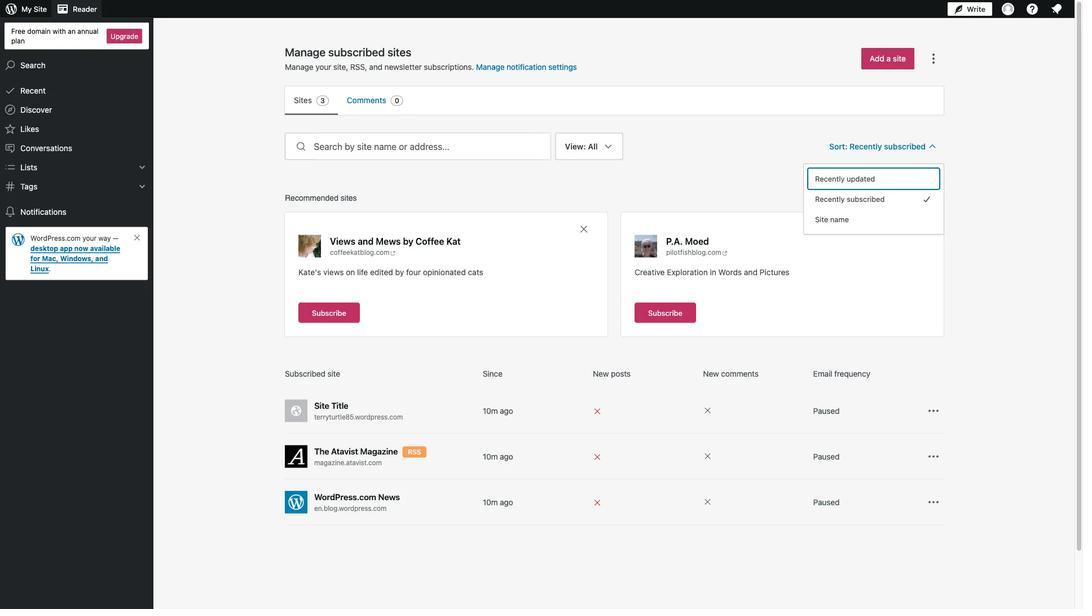 Task type: locate. For each thing, give the bounding box(es) containing it.
cell down the atavist magazine 'row'
[[593, 496, 699, 509]]

10m inside wordpress.com news row
[[483, 498, 498, 507]]

subscribe for views and mews by coffee  kat
[[312, 309, 346, 317]]

the atavist magazine row
[[285, 434, 944, 480]]

1 horizontal spatial subscribe button
[[635, 303, 696, 323]]

3 ago from the top
[[500, 498, 513, 507]]

table containing site title
[[285, 368, 944, 525]]

2 horizontal spatial site
[[815, 215, 828, 224]]

subscribed up recently updated button
[[884, 142, 926, 151]]

more information image for news
[[703, 498, 712, 507]]

3 paused cell from the top
[[813, 497, 919, 508]]

your up now
[[82, 234, 97, 242]]

search link
[[0, 56, 153, 75]]

the atavist magazine image
[[285, 445, 307, 468]]

new left posts
[[593, 369, 609, 378]]

creative exploration in words and pictures
[[635, 267, 789, 277]]

paused cell
[[813, 405, 919, 417], [813, 451, 919, 462], [813, 497, 919, 508]]

paused for news
[[813, 498, 840, 507]]

manage
[[285, 45, 326, 58], [285, 62, 313, 72], [476, 62, 505, 72]]

more information image
[[703, 406, 712, 415], [703, 452, 712, 461], [703, 498, 712, 507]]

discover link
[[0, 100, 153, 119]]

0 vertical spatial more information image
[[703, 406, 712, 415]]

an
[[68, 27, 76, 35]]

3 10m from the top
[[483, 498, 498, 507]]

None search field
[[285, 133, 551, 160]]

2 vertical spatial cell
[[593, 496, 699, 509]]

keyboard_arrow_down image
[[137, 162, 148, 173], [137, 181, 148, 192]]

available
[[90, 245, 120, 252]]

ago for title
[[500, 406, 513, 415]]

new posts
[[593, 369, 631, 378]]

paused inside the atavist magazine 'row'
[[813, 452, 840, 461]]

1 horizontal spatial site
[[893, 54, 906, 63]]

edited
[[370, 267, 393, 277]]

1 vertical spatial wordpress.com
[[314, 492, 376, 502]]

table inside manage subscribed sites main content
[[285, 368, 944, 525]]

1 horizontal spatial wordpress.com
[[314, 492, 376, 502]]

1 vertical spatial more actions image
[[927, 450, 940, 463]]

magazine
[[360, 446, 398, 456]]

menu inside manage subscribed sites main content
[[285, 86, 944, 115]]

1 keyboard_arrow_down image from the top
[[137, 162, 148, 173]]

1 vertical spatial site
[[327, 369, 340, 378]]

2 vertical spatial 10m
[[483, 498, 498, 507]]

1 horizontal spatial site
[[314, 401, 329, 411]]

0 horizontal spatial your
[[82, 234, 97, 242]]

free
[[11, 27, 25, 35]]

1 10m ago from the top
[[483, 406, 513, 415]]

0 vertical spatial site
[[34, 5, 47, 13]]

email frequency
[[813, 369, 870, 378]]

0 vertical spatial more actions image
[[927, 404, 940, 418]]

2 vertical spatial site
[[314, 401, 329, 411]]

more actions image
[[927, 404, 940, 418], [927, 450, 940, 463], [927, 496, 940, 509]]

views and mews by coffee  kat link
[[330, 235, 461, 247]]

site inside site title terryturtle85.wordpress.com
[[314, 401, 329, 411]]

1 vertical spatial recently
[[815, 175, 845, 183]]

more information image for title
[[703, 406, 712, 415]]

site title row
[[285, 388, 944, 434]]

recently subscribed button
[[808, 189, 939, 209]]

1 new from the left
[[593, 369, 609, 378]]

1 vertical spatial your
[[82, 234, 97, 242]]

since
[[483, 369, 502, 378]]

0 horizontal spatial subscribe
[[312, 309, 346, 317]]

search
[[20, 60, 46, 70]]

words
[[718, 267, 742, 277]]

reader link
[[51, 0, 101, 18]]

3 more actions image from the top
[[927, 496, 940, 509]]

0 horizontal spatial site
[[34, 5, 47, 13]]

keyboard_arrow_down image inside tags link
[[137, 181, 148, 192]]

cell for news
[[593, 496, 699, 509]]

site right subscribed
[[327, 369, 340, 378]]

site right my
[[34, 5, 47, 13]]

upgrade
[[111, 32, 138, 40]]

views
[[323, 267, 344, 277]]

.
[[49, 265, 51, 273]]

recently subscribed
[[815, 195, 885, 203]]

2 new from the left
[[703, 369, 719, 378]]

the atavist magazine
[[314, 446, 398, 456]]

2 cell from the top
[[593, 450, 699, 463]]

0 vertical spatial by
[[403, 236, 413, 247]]

paused inside site title row
[[813, 406, 840, 415]]

10m
[[483, 406, 498, 415], [483, 452, 498, 461], [483, 498, 498, 507]]

recently for recently updated
[[815, 175, 845, 183]]

1 vertical spatial 10m
[[483, 452, 498, 461]]

1 more actions image from the top
[[927, 404, 940, 418]]

ago inside wordpress.com news row
[[500, 498, 513, 507]]

notification settings
[[507, 62, 577, 72]]

10m inside site title row
[[483, 406, 498, 415]]

by left four
[[395, 267, 404, 277]]

2 10m from the top
[[483, 452, 498, 461]]

subscribe for p.a. moed
[[648, 309, 682, 317]]

coffee
[[416, 236, 444, 247]]

1 vertical spatial site
[[815, 215, 828, 224]]

2 paused cell from the top
[[813, 451, 919, 462]]

paused
[[813, 406, 840, 415], [813, 452, 840, 461], [813, 498, 840, 507]]

add
[[870, 54, 884, 63]]

in
[[710, 267, 716, 277]]

3 10m ago from the top
[[483, 498, 513, 507]]

0 vertical spatial ago
[[500, 406, 513, 415]]

0 vertical spatial menu
[[285, 86, 944, 115]]

recently right sort:
[[850, 142, 882, 151]]

site inside add a site button
[[893, 54, 906, 63]]

email
[[813, 369, 832, 378]]

10m inside the atavist magazine 'row'
[[483, 452, 498, 461]]

wordpress.com news row
[[285, 480, 944, 525]]

likes
[[20, 124, 39, 133]]

subscribe button
[[298, 303, 360, 323], [635, 303, 696, 323]]

rss,
[[350, 62, 367, 72]]

dismiss this recommendation image
[[578, 224, 590, 235]]

cell inside site title row
[[593, 405, 699, 417]]

my
[[21, 5, 32, 13]]

0 horizontal spatial wordpress.com
[[30, 234, 81, 242]]

recently
[[850, 142, 882, 151], [815, 175, 845, 183], [815, 195, 845, 203]]

subscribed site column header
[[285, 368, 478, 379]]

cell
[[593, 405, 699, 417], [593, 450, 699, 463], [593, 496, 699, 509]]

write
[[967, 5, 986, 13]]

site inside button
[[815, 215, 828, 224]]

site,
[[333, 62, 348, 72]]

and down available at the top of page
[[95, 255, 108, 263]]

subscribe button down views in the left of the page
[[298, 303, 360, 323]]

1 paused from the top
[[813, 406, 840, 415]]

my site link
[[0, 0, 51, 18]]

reader
[[73, 5, 97, 13]]

1 vertical spatial ago
[[500, 452, 513, 461]]

1 paused cell from the top
[[813, 405, 919, 417]]

ago inside site title row
[[500, 406, 513, 415]]

view:
[[565, 142, 586, 151]]

subscribed
[[884, 142, 926, 151], [847, 195, 885, 203]]

0 vertical spatial site
[[893, 54, 906, 63]]

2 vertical spatial ago
[[500, 498, 513, 507]]

keyboard_arrow_down image inside lists 'link'
[[137, 162, 148, 173]]

new left comments
[[703, 369, 719, 378]]

subscribe button down creative
[[635, 303, 696, 323]]

recently updated button
[[808, 169, 939, 189]]

0 horizontal spatial site
[[327, 369, 340, 378]]

magazine.atavist.com
[[314, 459, 382, 467]]

recently up recently subscribed at the top of page
[[815, 175, 845, 183]]

0 vertical spatial 10m
[[483, 406, 498, 415]]

new
[[593, 369, 609, 378], [703, 369, 719, 378]]

likes link
[[0, 119, 153, 139]]

0 horizontal spatial subscribe button
[[298, 303, 360, 323]]

2 more actions image from the top
[[927, 450, 940, 463]]

2 subscribe button from the left
[[635, 303, 696, 323]]

site right a
[[893, 54, 906, 63]]

2 paused from the top
[[813, 452, 840, 461]]

recent
[[20, 86, 46, 95]]

linux
[[30, 265, 49, 273]]

1 horizontal spatial new
[[703, 369, 719, 378]]

0 vertical spatial cell
[[593, 405, 699, 417]]

1 horizontal spatial subscribe
[[648, 309, 682, 317]]

opinionated
[[423, 267, 466, 277]]

subscribed inside dropdown button
[[884, 142, 926, 151]]

0 vertical spatial keyboard_arrow_down image
[[137, 162, 148, 173]]

site left name
[[815, 215, 828, 224]]

1 vertical spatial menu
[[808, 169, 939, 230]]

2 vertical spatial recently
[[815, 195, 845, 203]]

1 cell from the top
[[593, 405, 699, 417]]

sort: recently subscribed
[[829, 142, 926, 151]]

2 vertical spatial more actions image
[[927, 496, 940, 509]]

paused inside wordpress.com news row
[[813, 498, 840, 507]]

your left site,
[[315, 62, 331, 72]]

wordpress.com up "app"
[[30, 234, 81, 242]]

2 ago from the top
[[500, 452, 513, 461]]

cell down site title row
[[593, 450, 699, 463]]

row containing subscribed site
[[285, 368, 944, 388]]

0 vertical spatial 10m ago
[[483, 406, 513, 415]]

site for title
[[314, 401, 329, 411]]

2 vertical spatial paused cell
[[813, 497, 919, 508]]

subscribed down updated
[[847, 195, 885, 203]]

notifications link
[[0, 202, 153, 221]]

pictures
[[760, 267, 789, 277]]

1 10m from the top
[[483, 406, 498, 415]]

10m ago
[[483, 406, 513, 415], [483, 452, 513, 461], [483, 498, 513, 507]]

paused cell inside wordpress.com news row
[[813, 497, 919, 508]]

wordpress.com inside wordpress.com news en.blog.wordpress.com
[[314, 492, 376, 502]]

more actions image inside site title row
[[927, 404, 940, 418]]

0 vertical spatial wordpress.com
[[30, 234, 81, 242]]

kate's views on life edited by four opinionated cats
[[298, 267, 483, 277]]

row
[[285, 368, 944, 388]]

discover
[[20, 105, 52, 114]]

1 horizontal spatial your
[[315, 62, 331, 72]]

2 vertical spatial more information image
[[703, 498, 712, 507]]

2 subscribe from the left
[[648, 309, 682, 317]]

a
[[886, 54, 891, 63]]

0
[[395, 97, 399, 105]]

and inside manage subscribed sites manage your site, rss, and newsletter subscriptions. manage notification settings
[[369, 62, 382, 72]]

1 subscribe from the left
[[312, 309, 346, 317]]

3 cell from the top
[[593, 496, 699, 509]]

2 keyboard_arrow_down image from the top
[[137, 181, 148, 192]]

10m ago inside site title row
[[483, 406, 513, 415]]

cell for title
[[593, 405, 699, 417]]

0 vertical spatial subscribed
[[884, 142, 926, 151]]

3 more information image from the top
[[703, 498, 712, 507]]

dismiss this recommendation image
[[914, 224, 926, 235]]

lists link
[[0, 158, 153, 177]]

1 vertical spatial more information image
[[703, 452, 712, 461]]

right image
[[920, 192, 934, 206]]

cell down the new posts column header
[[593, 405, 699, 417]]

menu
[[285, 86, 944, 115], [808, 169, 939, 230]]

menu containing sites
[[285, 86, 944, 115]]

name
[[830, 215, 849, 224]]

site left title on the left bottom
[[314, 401, 329, 411]]

1 vertical spatial paused cell
[[813, 451, 919, 462]]

10m ago inside wordpress.com news row
[[483, 498, 513, 507]]

2 vertical spatial paused
[[813, 498, 840, 507]]

2 10m ago from the top
[[483, 452, 513, 461]]

and up coffeekatblog.com
[[358, 236, 374, 247]]

new for new posts
[[593, 369, 609, 378]]

subscribe down views in the left of the page
[[312, 309, 346, 317]]

1 vertical spatial cell
[[593, 450, 699, 463]]

recently inside recently updated button
[[815, 175, 845, 183]]

1 vertical spatial subscribed
[[847, 195, 885, 203]]

1 vertical spatial keyboard_arrow_down image
[[137, 181, 148, 192]]

site for name
[[815, 215, 828, 224]]

—
[[113, 234, 119, 242]]

conversations
[[20, 143, 72, 153]]

wordpress.com up en.blog.wordpress.com
[[314, 492, 376, 502]]

en.blog.wordpress.com link
[[314, 503, 478, 514]]

creative
[[635, 267, 665, 277]]

wordpress.com news cell
[[285, 491, 478, 514]]

pilotfishblog.com
[[666, 248, 721, 256]]

mews
[[376, 236, 401, 247]]

app
[[60, 245, 73, 252]]

on
[[346, 267, 355, 277]]

0 vertical spatial paused
[[813, 406, 840, 415]]

and down subscribed sites
[[369, 62, 382, 72]]

recently inside recently subscribed "button"
[[815, 195, 845, 203]]

terryturtle85.wordpress.com
[[314, 413, 403, 421]]

3 paused from the top
[[813, 498, 840, 507]]

by up coffeekatblog.com link
[[403, 236, 413, 247]]

wordpress.com for your
[[30, 234, 81, 242]]

wordpress.com inside wordpress.com your way — desktop app now available for mac, windows, and linux
[[30, 234, 81, 242]]

1 vertical spatial 10m ago
[[483, 452, 513, 461]]

0 vertical spatial paused cell
[[813, 405, 919, 417]]

subscribe button for views
[[298, 303, 360, 323]]

subscribe down creative
[[648, 309, 682, 317]]

table
[[285, 368, 944, 525]]

0 horizontal spatial new
[[593, 369, 609, 378]]

keyboard_arrow_down image for tags
[[137, 181, 148, 192]]

1 ago from the top
[[500, 406, 513, 415]]

comments
[[347, 96, 386, 105]]

1 more information image from the top
[[703, 406, 712, 415]]

tags
[[20, 182, 37, 191]]

0 vertical spatial your
[[315, 62, 331, 72]]

0 vertical spatial recently
[[850, 142, 882, 151]]

recently up site name
[[815, 195, 845, 203]]

1 subscribe button from the left
[[298, 303, 360, 323]]

10m for news
[[483, 498, 498, 507]]

2 vertical spatial 10m ago
[[483, 498, 513, 507]]

views and mews by coffee  kat
[[330, 236, 461, 247]]

1 vertical spatial paused
[[813, 452, 840, 461]]

more actions image inside wordpress.com news row
[[927, 496, 940, 509]]

recent link
[[0, 81, 153, 100]]

recently updated
[[815, 175, 875, 183]]

email frequency column header
[[813, 368, 919, 379]]



Task type: describe. For each thing, give the bounding box(es) containing it.
p.a.
[[666, 236, 683, 247]]

subscribed inside "button"
[[847, 195, 885, 203]]

more actions image inside the atavist magazine 'row'
[[927, 450, 940, 463]]

all
[[588, 142, 598, 151]]

upgrade button
[[107, 29, 142, 43]]

kate's
[[298, 267, 321, 277]]

posts
[[611, 369, 631, 378]]

recently for recently subscribed
[[815, 195, 845, 203]]

paused cell for title
[[813, 405, 919, 417]]

my profile image
[[1002, 3, 1014, 15]]

cats
[[468, 267, 483, 277]]

lists
[[20, 163, 37, 172]]

my site
[[21, 5, 47, 13]]

new comments
[[703, 369, 759, 378]]

way
[[98, 234, 111, 242]]

subscribe button for p.a.
[[635, 303, 696, 323]]

sort:
[[829, 142, 847, 151]]

site title terryturtle85.wordpress.com
[[314, 401, 403, 421]]

by inside views and mews by coffee  kat link
[[403, 236, 413, 247]]

your inside manage subscribed sites manage your site, rss, and newsletter subscriptions. manage notification settings
[[315, 62, 331, 72]]

wordpress.com news en.blog.wordpress.com
[[314, 492, 400, 512]]

add a site
[[870, 54, 906, 63]]

kat
[[446, 236, 461, 247]]

write link
[[948, 0, 992, 18]]

newsletter
[[385, 62, 422, 72]]

manage subscribed sites main content
[[267, 45, 962, 609]]

new posts column header
[[593, 368, 699, 379]]

10m for title
[[483, 406, 498, 415]]

manage your notifications image
[[1050, 2, 1063, 16]]

news
[[378, 492, 400, 502]]

recommended
[[285, 193, 338, 202]]

wordpress.com your way — desktop app now available for mac, windows, and linux
[[30, 234, 120, 273]]

help image
[[1026, 2, 1039, 16]]

site name button
[[808, 209, 939, 230]]

manage notification settings link
[[476, 62, 577, 72]]

subscribed
[[285, 369, 325, 378]]

updated
[[847, 175, 875, 183]]

wordpress.com news image
[[285, 491, 307, 514]]

atavist
[[331, 446, 358, 456]]

more actions image for title
[[927, 404, 940, 418]]

recently inside 'sort: recently subscribed' dropdown button
[[850, 142, 882, 151]]

now
[[74, 245, 88, 252]]

paused cell for news
[[813, 497, 919, 508]]

exploration
[[667, 267, 708, 277]]

recommended sites
[[285, 193, 357, 202]]

and inside views and mews by coffee  kat link
[[358, 236, 374, 247]]

new comments column header
[[703, 368, 809, 379]]

none search field inside manage subscribed sites main content
[[285, 133, 551, 160]]

plan
[[11, 37, 25, 44]]

free domain with an annual plan
[[11, 27, 98, 44]]

add a site button
[[861, 48, 914, 69]]

ago inside the atavist magazine 'row'
[[500, 452, 513, 461]]

wordpress.com news link
[[314, 491, 478, 503]]

view: all button
[[555, 133, 623, 250]]

coffeekatblog.com link
[[330, 247, 481, 258]]

view: all
[[565, 142, 598, 151]]

your inside wordpress.com your way — desktop app now available for mac, windows, and linux
[[82, 234, 97, 242]]

sort: recently subscribed button
[[825, 136, 944, 157]]

keyboard_arrow_down image for lists
[[137, 162, 148, 173]]

since column header
[[483, 368, 588, 379]]

paused for title
[[813, 406, 840, 415]]

life
[[357, 267, 368, 277]]

the
[[314, 446, 329, 456]]

and inside wordpress.com your way — desktop app now available for mac, windows, and linux
[[95, 255, 108, 263]]

manage subscribed sites manage your site, rss, and newsletter subscriptions. manage notification settings
[[285, 45, 577, 72]]

annual
[[77, 27, 98, 35]]

notifications
[[20, 207, 66, 216]]

p.a. moed
[[666, 236, 709, 247]]

ago for news
[[500, 498, 513, 507]]

and right words
[[744, 267, 758, 277]]

menu containing recently updated
[[808, 169, 939, 230]]

subscribed sites
[[328, 45, 411, 58]]

cell inside the atavist magazine 'row'
[[593, 450, 699, 463]]

time image
[[1077, 43, 1083, 54]]

10m ago for title
[[483, 406, 513, 415]]

more image
[[927, 52, 940, 65]]

2 more information image from the top
[[703, 452, 712, 461]]

10m ago for news
[[483, 498, 513, 507]]

with
[[53, 27, 66, 35]]

more actions image for news
[[927, 496, 940, 509]]

site name
[[815, 215, 849, 224]]

mac,
[[42, 255, 58, 263]]

Search search field
[[314, 133, 550, 159]]

1 vertical spatial by
[[395, 267, 404, 277]]

site title cell
[[285, 400, 478, 422]]

coffeekatblog.com
[[330, 248, 390, 256]]

site title link
[[314, 400, 478, 412]]

the atavist magazine cell
[[285, 445, 478, 468]]

p.a. moed link
[[666, 235, 709, 247]]

tags link
[[0, 177, 153, 196]]

sites
[[294, 96, 312, 105]]

windows,
[[60, 255, 93, 263]]

for
[[30, 255, 40, 263]]

frequency
[[834, 369, 870, 378]]

rss
[[408, 448, 421, 456]]

dismiss image
[[133, 233, 142, 242]]

10m ago inside the atavist magazine 'row'
[[483, 452, 513, 461]]

subscribed site
[[285, 369, 340, 378]]

terryturtle85.wordpress.com link
[[314, 412, 478, 422]]

title
[[331, 401, 348, 411]]

en.blog.wordpress.com
[[314, 505, 387, 512]]

site inside subscribed site column header
[[327, 369, 340, 378]]

comments
[[721, 369, 759, 378]]

pilotfishblog.com link
[[666, 247, 729, 258]]

four
[[406, 267, 421, 277]]

magazine.atavist.com link
[[314, 458, 478, 468]]

new for new comments
[[703, 369, 719, 378]]

wordpress.com for news
[[314, 492, 376, 502]]



Task type: vqa. For each thing, say whether or not it's contained in the screenshot.
'img' in the Jetpack LINK
no



